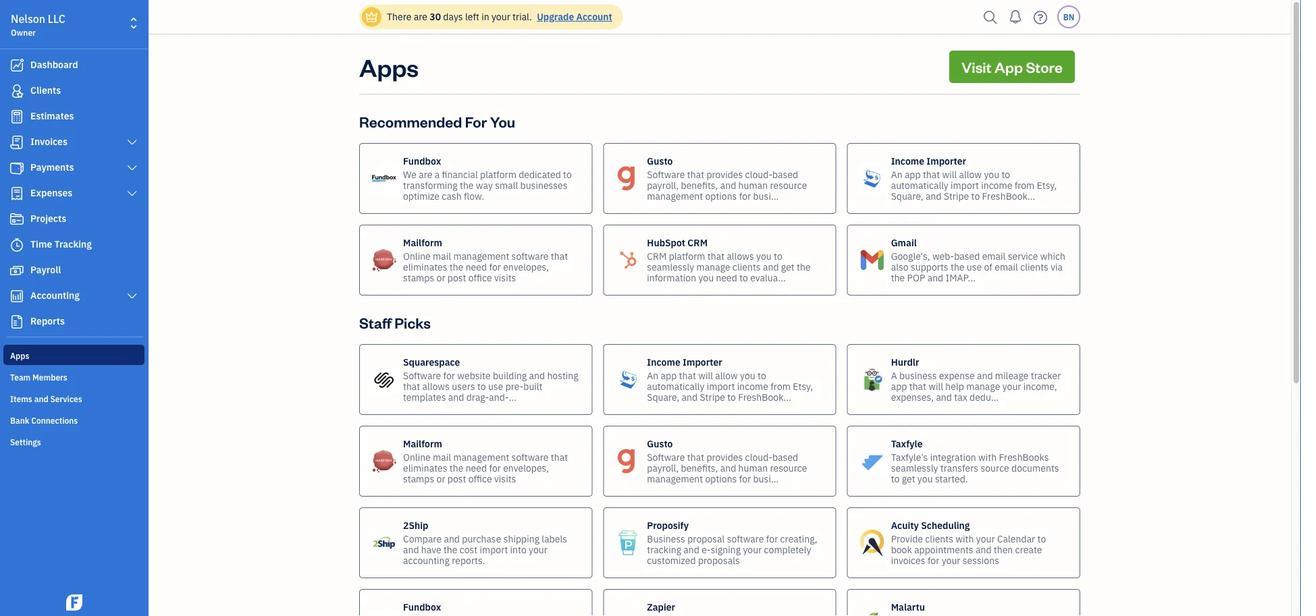 Task type: locate. For each thing, give the bounding box(es) containing it.
accounting
[[30, 289, 80, 302]]

1 vertical spatial envelopes,
[[503, 462, 549, 475]]

crm right hubspot
[[688, 236, 708, 249]]

eliminates up 2ship
[[403, 462, 448, 475]]

1 vertical spatial or
[[437, 473, 446, 485]]

1 vertical spatial online
[[403, 451, 431, 464]]

1 vertical spatial payroll,
[[647, 462, 679, 475]]

0 horizontal spatial square,
[[647, 391, 680, 404]]

get inside hubspot crm crm platform that allows you to seamlessly manage clients and get the information you need to evalua...
[[781, 261, 795, 273]]

provides for gusto icon
[[707, 451, 743, 464]]

1 provides from the top
[[707, 168, 743, 181]]

mailform image
[[371, 247, 398, 274], [371, 448, 398, 475]]

1 vertical spatial cloud-
[[746, 451, 773, 464]]

income for income importer image to the right
[[891, 155, 925, 167]]

2 mailform from the top
[[403, 438, 442, 450]]

2 cloud- from the top
[[746, 451, 773, 464]]

acuity scheduling image
[[859, 530, 886, 557]]

stripe
[[944, 190, 970, 202], [700, 391, 726, 404]]

income importer an app that will allow you to automatically import income from etsy, square, and stripe to freshbook...
[[891, 155, 1057, 202], [647, 356, 813, 404]]

0 vertical spatial use
[[967, 261, 982, 273]]

0 vertical spatial benefits,
[[681, 179, 718, 192]]

allow
[[960, 168, 982, 181], [716, 370, 738, 382]]

stamps for for
[[403, 272, 435, 284]]

and inside the gmail google's, web-based email service which also supports the use of email clients via the pop and imap...
[[928, 272, 944, 284]]

2 human from the top
[[739, 462, 768, 475]]

1 vertical spatial post
[[448, 473, 466, 485]]

0 vertical spatial allows
[[727, 250, 754, 262]]

0 vertical spatial eliminates
[[403, 261, 448, 273]]

1 vertical spatial software
[[512, 451, 549, 464]]

software for gusto icon
[[647, 451, 685, 464]]

squarespace image
[[371, 366, 398, 394]]

time tracking link
[[3, 233, 145, 257]]

crm
[[688, 236, 708, 249], [647, 250, 667, 262]]

0 vertical spatial mailform online mail management software that eliminates the need for envelopes, stamps or post office visits
[[403, 236, 568, 284]]

1 vertical spatial with
[[956, 533, 974, 546]]

1 vertical spatial eliminates
[[403, 462, 448, 475]]

0 vertical spatial post
[[448, 272, 466, 284]]

import inside 2ship compare and purchase shipping labels and have the cost import into your accounting reports.
[[480, 544, 508, 556]]

search image
[[980, 7, 1002, 27]]

e-
[[702, 544, 711, 556]]

options for gusto image
[[706, 190, 737, 202]]

0 vertical spatial gusto software that provides cloud-based payroll, benefits, and human resource management options for busi...
[[647, 155, 808, 202]]

0 vertical spatial income importer image
[[859, 165, 886, 192]]

office for picks
[[469, 473, 492, 485]]

payroll, right gusto icon
[[647, 462, 679, 475]]

fundbox link
[[359, 590, 593, 617]]

proposify
[[647, 519, 689, 532]]

hubspot crm image
[[615, 247, 642, 274]]

chevron large down image up projects link
[[126, 188, 138, 199]]

0 horizontal spatial income
[[647, 356, 681, 369]]

2 online from the top
[[403, 451, 431, 464]]

and inside hubspot crm crm platform that allows you to seamlessly manage clients and get the information you need to evalua...
[[763, 261, 779, 273]]

management down flow.
[[454, 250, 510, 262]]

hubspot crm crm platform that allows you to seamlessly manage clients and get the information you need to evalua...
[[647, 236, 811, 284]]

1 horizontal spatial square,
[[891, 190, 924, 202]]

0 vertical spatial income
[[891, 155, 925, 167]]

0 horizontal spatial freshbook...
[[739, 391, 792, 404]]

client image
[[9, 84, 25, 98]]

allows inside squarespace software for website building and hosting that allows users to use pre-built templates and drag-and-...
[[423, 380, 450, 393]]

1 benefits, from the top
[[681, 179, 718, 192]]

0 horizontal spatial income
[[738, 380, 769, 393]]

platform up flow.
[[480, 168, 517, 181]]

based inside the gmail google's, web-based email service which also supports the use of email clients via the pop and imap...
[[955, 250, 980, 262]]

allows inside hubspot crm crm platform that allows you to seamlessly manage clients and get the information you need to evalua...
[[727, 250, 754, 262]]

2 resource from the top
[[770, 462, 808, 475]]

allows up evalua...
[[727, 250, 754, 262]]

stamps
[[403, 272, 435, 284], [403, 473, 435, 485]]

1 vertical spatial allow
[[716, 370, 738, 382]]

your left sessions at the bottom right of the page
[[942, 555, 961, 567]]

mailform down templates
[[403, 438, 442, 450]]

0 vertical spatial fundbox
[[403, 155, 441, 167]]

1 online from the top
[[403, 250, 431, 262]]

0 vertical spatial importer
[[927, 155, 967, 167]]

0 vertical spatial busi...
[[754, 190, 779, 202]]

1 horizontal spatial etsy,
[[1037, 179, 1057, 192]]

software down squarespace
[[403, 370, 441, 382]]

options up hubspot crm crm platform that allows you to seamlessly manage clients and get the information you need to evalua...
[[706, 190, 737, 202]]

mail
[[433, 250, 451, 262], [433, 451, 451, 464]]

1 horizontal spatial automatically
[[891, 179, 949, 192]]

0 vertical spatial with
[[979, 451, 997, 464]]

store
[[1026, 57, 1063, 76]]

bn button
[[1058, 5, 1081, 28]]

will
[[943, 168, 957, 181], [699, 370, 713, 382], [929, 380, 944, 393]]

0 horizontal spatial use
[[488, 380, 504, 393]]

dedu...
[[970, 391, 999, 404]]

1 vertical spatial benefits,
[[681, 462, 718, 475]]

2 busi... from the top
[[754, 473, 779, 485]]

are left a on the left top of page
[[419, 168, 433, 181]]

envelopes, for recommended for you
[[503, 261, 549, 273]]

your inside 2ship compare and purchase shipping labels and have the cost import into your accounting reports.
[[529, 544, 548, 556]]

0 vertical spatial software
[[647, 168, 685, 181]]

2 options from the top
[[706, 473, 737, 485]]

post for picks
[[448, 473, 466, 485]]

1 vertical spatial are
[[419, 168, 433, 181]]

0 vertical spatial software
[[512, 250, 549, 262]]

flow.
[[464, 190, 485, 202]]

mailform online mail management software that eliminates the need for envelopes, stamps or post office visits down flow.
[[403, 236, 568, 284]]

online down templates
[[403, 451, 431, 464]]

that
[[688, 168, 705, 181], [923, 168, 940, 181], [551, 250, 568, 262], [708, 250, 725, 262], [679, 370, 696, 382], [403, 380, 420, 393], [910, 380, 927, 393], [551, 451, 568, 464], [688, 451, 705, 464]]

need inside hubspot crm crm platform that allows you to seamlessly manage clients and get the information you need to evalua...
[[716, 272, 738, 284]]

1 busi... from the top
[[754, 190, 779, 202]]

tracking
[[54, 238, 92, 251]]

your right the signing
[[743, 544, 762, 556]]

owner
[[11, 27, 36, 38]]

1 vertical spatial income
[[738, 380, 769, 393]]

human for gusto image
[[739, 179, 768, 192]]

0 vertical spatial payroll,
[[647, 179, 679, 192]]

your up sessions at the bottom right of the page
[[977, 533, 995, 546]]

chevron large down image up expenses link
[[126, 163, 138, 174]]

stamps for picks
[[403, 473, 435, 485]]

gusto for gusto icon
[[647, 438, 673, 450]]

fundbox inside fundbox we are a financial platform dedicated to transforming the way small businesses optimize cash flow.
[[403, 155, 441, 167]]

recommended
[[359, 112, 462, 131]]

for
[[740, 190, 751, 202], [489, 261, 501, 273], [443, 370, 455, 382], [489, 462, 501, 475], [740, 473, 751, 485], [767, 533, 778, 546], [928, 555, 940, 567]]

1 horizontal spatial with
[[979, 451, 997, 464]]

taxfyle taxfyle's integration with freshbooks seamlessly transfers source documents to get you started.
[[891, 438, 1060, 485]]

team members link
[[3, 367, 145, 387]]

2 eliminates from the top
[[403, 462, 448, 475]]

items and services link
[[3, 388, 145, 409]]

1 vertical spatial apps
[[10, 351, 29, 361]]

provide
[[891, 533, 923, 546]]

seamlessly
[[647, 261, 695, 273], [891, 462, 939, 475]]

2 gusto from the top
[[647, 438, 673, 450]]

1 vertical spatial automatically
[[647, 380, 705, 393]]

1 office from the top
[[469, 272, 492, 284]]

1 envelopes, from the top
[[503, 261, 549, 273]]

2 visits from the top
[[494, 473, 516, 485]]

1 vertical spatial use
[[488, 380, 504, 393]]

0 horizontal spatial import
[[480, 544, 508, 556]]

the inside hubspot crm crm platform that allows you to seamlessly manage clients and get the information you need to evalua...
[[797, 261, 811, 273]]

1 vertical spatial mail
[[433, 451, 451, 464]]

pre-
[[506, 380, 524, 393]]

chevron large down image for accounting
[[126, 291, 138, 302]]

1 horizontal spatial stripe
[[944, 190, 970, 202]]

there are 30 days left in your trial. upgrade account
[[387, 10, 613, 23]]

1 vertical spatial busi...
[[754, 473, 779, 485]]

1 visits from the top
[[494, 272, 516, 284]]

items and services
[[10, 394, 82, 405]]

accounting link
[[3, 284, 145, 309]]

cloud- for gusto icon
[[746, 451, 773, 464]]

2 vertical spatial import
[[480, 544, 508, 556]]

busi... for gusto icon
[[754, 473, 779, 485]]

fundbox for fundbox we are a financial platform dedicated to transforming the way small businesses optimize cash flow.
[[403, 155, 441, 167]]

there
[[387, 10, 412, 23]]

hurdlr
[[891, 356, 920, 369]]

purchase
[[462, 533, 502, 546]]

and inside proposify business proposal software for creating, tracking and e-signing your completely customized proposals
[[684, 544, 700, 556]]

reports
[[30, 315, 65, 328]]

1 eliminates from the top
[[403, 261, 448, 273]]

0 horizontal spatial automatically
[[647, 380, 705, 393]]

0 horizontal spatial get
[[781, 261, 795, 273]]

fundbox for fundbox
[[403, 601, 441, 614]]

business
[[647, 533, 686, 546]]

in
[[482, 10, 490, 23]]

payroll, for gusto icon
[[647, 462, 679, 475]]

clients link
[[3, 79, 145, 103]]

your inside the hurdlr a business expense and mileage tracker app that will help manage your income, expenses, and tax dedu...
[[1003, 380, 1022, 393]]

mailform for picks
[[403, 438, 442, 450]]

chevron large down image
[[126, 163, 138, 174], [126, 188, 138, 199]]

time
[[30, 238, 52, 251]]

need for for
[[466, 261, 487, 273]]

1 chevron large down image from the top
[[126, 137, 138, 148]]

use left pre-
[[488, 380, 504, 393]]

envelopes,
[[503, 261, 549, 273], [503, 462, 549, 475]]

1 vertical spatial resource
[[770, 462, 808, 475]]

compare
[[403, 533, 442, 546]]

and
[[721, 179, 737, 192], [926, 190, 942, 202], [763, 261, 779, 273], [928, 272, 944, 284], [529, 370, 545, 382], [978, 370, 993, 382], [448, 391, 464, 404], [682, 391, 698, 404], [937, 391, 952, 404], [34, 394, 48, 405], [721, 462, 737, 475], [444, 533, 460, 546], [403, 544, 419, 556], [684, 544, 700, 556], [976, 544, 992, 556]]

into
[[510, 544, 527, 556]]

1 horizontal spatial manage
[[967, 380, 1001, 393]]

0 horizontal spatial income importer image
[[615, 366, 642, 394]]

1 cloud- from the top
[[746, 168, 773, 181]]

options up 'proposal'
[[706, 473, 737, 485]]

cost
[[460, 544, 478, 556]]

1 human from the top
[[739, 179, 768, 192]]

are inside fundbox we are a financial platform dedicated to transforming the way small businesses optimize cash flow.
[[419, 168, 433, 181]]

online down optimize
[[403, 250, 431, 262]]

0 horizontal spatial platform
[[480, 168, 517, 181]]

app inside the hurdlr a business expense and mileage tracker app that will help manage your income, expenses, and tax dedu...
[[891, 380, 908, 393]]

2 fundbox from the top
[[403, 601, 441, 614]]

account
[[577, 10, 613, 23]]

chevron large down image inside payments link
[[126, 163, 138, 174]]

mailform online mail management software that eliminates the need for envelopes, stamps or post office visits for picks
[[403, 438, 568, 485]]

2 vertical spatial based
[[773, 451, 799, 464]]

email left service
[[983, 250, 1006, 262]]

2 chevron large down image from the top
[[126, 188, 138, 199]]

software right gusto image
[[647, 168, 685, 181]]

1 options from the top
[[706, 190, 737, 202]]

crm down hubspot
[[647, 250, 667, 262]]

0 vertical spatial resource
[[770, 179, 808, 192]]

1 mailform from the top
[[403, 236, 442, 249]]

2 vertical spatial software
[[727, 533, 764, 546]]

2 vertical spatial software
[[647, 451, 685, 464]]

creating,
[[781, 533, 818, 546]]

for inside the acuity scheduling provide clients with your calendar to book appointments and then create invoices for your sessions
[[928, 555, 940, 567]]

chevron large down image down payroll link
[[126, 291, 138, 302]]

1 vertical spatial etsy,
[[793, 380, 813, 393]]

with right integration
[[979, 451, 997, 464]]

optimize
[[403, 190, 440, 202]]

import for income importer image to the bottom
[[707, 380, 735, 393]]

2 horizontal spatial clients
[[1021, 261, 1049, 273]]

get
[[781, 261, 795, 273], [902, 473, 916, 485]]

for inside squarespace software for website building and hosting that allows users to use pre-built templates and drag-and-...
[[443, 370, 455, 382]]

are left 30
[[414, 10, 428, 23]]

1 fundbox from the top
[[403, 155, 441, 167]]

1 horizontal spatial income
[[891, 155, 925, 167]]

2 gusto software that provides cloud-based payroll, benefits, and human resource management options for busi... from the top
[[647, 438, 808, 485]]

the
[[460, 179, 474, 192], [450, 261, 464, 273], [797, 261, 811, 273], [951, 261, 965, 273], [891, 272, 905, 284], [450, 462, 464, 475], [444, 544, 458, 556]]

1 payroll, from the top
[[647, 179, 679, 192]]

fundbox inside fundbox link
[[403, 601, 441, 614]]

expenses link
[[3, 182, 145, 206]]

app
[[995, 57, 1024, 76]]

income importer image
[[859, 165, 886, 192], [615, 366, 642, 394]]

mail down templates
[[433, 451, 451, 464]]

based for gusto icon
[[773, 451, 799, 464]]

2 mailform image from the top
[[371, 448, 398, 475]]

2ship image
[[371, 530, 398, 557]]

1 mailform image from the top
[[371, 247, 398, 274]]

gusto software that provides cloud-based payroll, benefits, and human resource management options for busi... for gusto image
[[647, 155, 808, 202]]

1 stamps from the top
[[403, 272, 435, 284]]

fundbox right fundbox image
[[403, 601, 441, 614]]

mailform image for recommended
[[371, 247, 398, 274]]

1 vertical spatial from
[[771, 380, 791, 393]]

1 vertical spatial an
[[647, 370, 659, 382]]

trial.
[[513, 10, 532, 23]]

money image
[[9, 264, 25, 278]]

1 vertical spatial chevron large down image
[[126, 188, 138, 199]]

1 horizontal spatial importer
[[927, 155, 967, 167]]

busi... for gusto image
[[754, 190, 779, 202]]

platform down hubspot
[[669, 250, 706, 262]]

gusto software that provides cloud-based payroll, benefits, and human resource management options for busi... for gusto icon
[[647, 438, 808, 485]]

post
[[448, 272, 466, 284], [448, 473, 466, 485]]

1 vertical spatial freshbook...
[[739, 391, 792, 404]]

apps down there
[[359, 51, 419, 83]]

benefits, for gusto icon
[[681, 462, 718, 475]]

2 chevron large down image from the top
[[126, 291, 138, 302]]

platform inside fundbox we are a financial platform dedicated to transforming the way small businesses optimize cash flow.
[[480, 168, 517, 181]]

0 vertical spatial online
[[403, 250, 431, 262]]

0 vertical spatial or
[[437, 272, 446, 284]]

1 vertical spatial mailform
[[403, 438, 442, 450]]

clients inside the acuity scheduling provide clients with your calendar to book appointments and then create invoices for your sessions
[[926, 533, 954, 546]]

invoices
[[891, 555, 926, 567]]

app
[[905, 168, 921, 181], [661, 370, 677, 382], [891, 380, 908, 393]]

seamlessly down the 'taxfyle'
[[891, 462, 939, 475]]

software right gusto icon
[[647, 451, 685, 464]]

1 horizontal spatial apps
[[359, 51, 419, 83]]

mail for picks
[[433, 451, 451, 464]]

manage
[[697, 261, 731, 273], [967, 380, 1001, 393]]

1 vertical spatial based
[[955, 250, 980, 262]]

0 vertical spatial envelopes,
[[503, 261, 549, 273]]

1 or from the top
[[437, 272, 446, 284]]

gusto image
[[615, 448, 642, 475]]

2 post from the top
[[448, 473, 466, 485]]

that inside squarespace software for website building and hosting that allows users to use pre-built templates and drag-and-...
[[403, 380, 420, 393]]

are
[[414, 10, 428, 23], [419, 168, 433, 181]]

apps
[[359, 51, 419, 83], [10, 351, 29, 361]]

0 horizontal spatial seamlessly
[[647, 261, 695, 273]]

software
[[512, 250, 549, 262], [512, 451, 549, 464], [727, 533, 764, 546]]

0 vertical spatial mail
[[433, 250, 451, 262]]

payroll, right gusto image
[[647, 179, 679, 192]]

taxfyle image
[[859, 448, 886, 475]]

provides for gusto image
[[707, 168, 743, 181]]

benefits, up proposify on the bottom of page
[[681, 462, 718, 475]]

your right into
[[529, 544, 548, 556]]

2 envelopes, from the top
[[503, 462, 549, 475]]

your
[[492, 10, 511, 23], [1003, 380, 1022, 393], [977, 533, 995, 546], [529, 544, 548, 556], [743, 544, 762, 556], [942, 555, 961, 567]]

mailform down optimize
[[403, 236, 442, 249]]

1 vertical spatial income importer image
[[615, 366, 642, 394]]

resource for gusto image
[[770, 179, 808, 192]]

automatically
[[891, 179, 949, 192], [647, 380, 705, 393]]

0 horizontal spatial with
[[956, 533, 974, 546]]

manage right help
[[967, 380, 1001, 393]]

2ship
[[403, 519, 429, 532]]

2 mailform online mail management software that eliminates the need for envelopes, stamps or post office visits from the top
[[403, 438, 568, 485]]

for inside proposify business proposal software for creating, tracking and e-signing your completely customized proposals
[[767, 533, 778, 546]]

options
[[706, 190, 737, 202], [706, 473, 737, 485]]

help
[[946, 380, 965, 393]]

2 office from the top
[[469, 473, 492, 485]]

0 vertical spatial automatically
[[891, 179, 949, 192]]

fundbox
[[403, 155, 441, 167], [403, 601, 441, 614]]

0 horizontal spatial income importer an app that will allow you to automatically import income from etsy, square, and stripe to freshbook...
[[647, 356, 813, 404]]

2 payroll, from the top
[[647, 462, 679, 475]]

transforming
[[403, 179, 458, 192]]

eliminates up picks
[[403, 261, 448, 273]]

team members
[[10, 372, 67, 383]]

upgrade
[[537, 10, 574, 23]]

create
[[1016, 544, 1043, 556]]

from
[[1015, 179, 1035, 192], [771, 380, 791, 393]]

proposify image
[[615, 530, 642, 557]]

0 horizontal spatial clients
[[733, 261, 761, 273]]

project image
[[9, 213, 25, 226]]

software for recommended for you
[[512, 250, 549, 262]]

1 vertical spatial manage
[[967, 380, 1001, 393]]

2 mail from the top
[[433, 451, 451, 464]]

2 stamps from the top
[[403, 473, 435, 485]]

gusto software that provides cloud-based payroll, benefits, and human resource management options for busi...
[[647, 155, 808, 202], [647, 438, 808, 485]]

to inside squarespace software for website building and hosting that allows users to use pre-built templates and drag-and-...
[[478, 380, 486, 393]]

manage right the information
[[697, 261, 731, 273]]

you
[[490, 112, 516, 131]]

to inside fundbox we are a financial platform dedicated to transforming the way small businesses optimize cash flow.
[[563, 168, 572, 181]]

platform inside hubspot crm crm platform that allows you to seamlessly manage clients and get the information you need to evalua...
[[669, 250, 706, 262]]

1 gusto software that provides cloud-based payroll, benefits, and human resource management options for busi... from the top
[[647, 155, 808, 202]]

your right in
[[492, 10, 511, 23]]

need
[[466, 261, 487, 273], [716, 272, 738, 284], [466, 462, 487, 475]]

cash
[[442, 190, 462, 202]]

0 vertical spatial mailform image
[[371, 247, 398, 274]]

use left of
[[967, 261, 982, 273]]

1 chevron large down image from the top
[[126, 163, 138, 174]]

2ship compare and purchase shipping labels and have the cost import into your accounting reports.
[[403, 519, 568, 567]]

software for gusto image
[[647, 168, 685, 181]]

with down scheduling
[[956, 533, 974, 546]]

benefits, up hubspot
[[681, 179, 718, 192]]

1 vertical spatial visits
[[494, 473, 516, 485]]

supports
[[911, 261, 949, 273]]

software inside squarespace software for website building and hosting that allows users to use pre-built templates and drag-and-...
[[403, 370, 441, 382]]

allows down squarespace
[[423, 380, 450, 393]]

stamps up picks
[[403, 272, 435, 284]]

2 benefits, from the top
[[681, 462, 718, 475]]

0 horizontal spatial an
[[647, 370, 659, 382]]

online for for
[[403, 250, 431, 262]]

1 vertical spatial options
[[706, 473, 737, 485]]

post for for
[[448, 272, 466, 284]]

chevron large down image for payments
[[126, 163, 138, 174]]

team
[[10, 372, 31, 383]]

1 vertical spatial gusto
[[647, 438, 673, 450]]

0 vertical spatial chevron large down image
[[126, 137, 138, 148]]

mailform online mail management software that eliminates the need for envelopes, stamps or post office visits down drag-
[[403, 438, 568, 485]]

1 post from the top
[[448, 272, 466, 284]]

1 vertical spatial office
[[469, 473, 492, 485]]

mail for for
[[433, 250, 451, 262]]

visits
[[494, 272, 516, 284], [494, 473, 516, 485]]

0 vertical spatial from
[[1015, 179, 1035, 192]]

seamlessly down hubspot
[[647, 261, 695, 273]]

hubspot
[[647, 236, 686, 249]]

2 or from the top
[[437, 473, 446, 485]]

web-
[[933, 250, 955, 262]]

0 vertical spatial human
[[739, 179, 768, 192]]

1 mail from the top
[[433, 250, 451, 262]]

etsy, for income importer image to the bottom
[[793, 380, 813, 393]]

information
[[647, 272, 697, 284]]

mailform online mail management software that eliminates the need for envelopes, stamps or post office visits for for
[[403, 236, 568, 284]]

fundbox up we
[[403, 155, 441, 167]]

software for squarespace icon at the bottom left of page
[[403, 370, 441, 382]]

you
[[985, 168, 1000, 181], [757, 250, 772, 262], [699, 272, 714, 284], [740, 370, 756, 382], [918, 473, 933, 485]]

1 vertical spatial fundbox
[[403, 601, 441, 614]]

your left income,
[[1003, 380, 1022, 393]]

chevron large down image up payments link
[[126, 137, 138, 148]]

labels
[[542, 533, 568, 546]]

2 provides from the top
[[707, 451, 743, 464]]

0 vertical spatial manage
[[697, 261, 731, 273]]

1 vertical spatial human
[[739, 462, 768, 475]]

chevron large down image inside invoices link
[[126, 137, 138, 148]]

apps up team
[[10, 351, 29, 361]]

1 resource from the top
[[770, 179, 808, 192]]

1 mailform online mail management software that eliminates the need for envelopes, stamps or post office visits from the top
[[403, 236, 568, 284]]

chevron large down image
[[126, 137, 138, 148], [126, 291, 138, 302]]

payroll,
[[647, 179, 679, 192], [647, 462, 679, 475]]

1 vertical spatial mailform online mail management software that eliminates the need for envelopes, stamps or post office visits
[[403, 438, 568, 485]]

1 vertical spatial gusto software that provides cloud-based payroll, benefits, and human resource management options for busi...
[[647, 438, 808, 485]]

1 horizontal spatial allows
[[727, 250, 754, 262]]

clients
[[30, 84, 61, 97]]

mail down cash
[[433, 250, 451, 262]]

recommended for you
[[359, 112, 516, 131]]

2 horizontal spatial import
[[951, 179, 979, 192]]

manage inside the hurdlr a business expense and mileage tracker app that will help manage your income, expenses, and tax dedu...
[[967, 380, 1001, 393]]

0 horizontal spatial manage
[[697, 261, 731, 273]]

0 vertical spatial stripe
[[944, 190, 970, 202]]

1 horizontal spatial platform
[[669, 250, 706, 262]]

fundbox image
[[371, 165, 398, 192]]

gusto right gusto image
[[647, 155, 673, 167]]

1 gusto from the top
[[647, 155, 673, 167]]

envelopes, for staff picks
[[503, 462, 549, 475]]

stamps up 2ship
[[403, 473, 435, 485]]

gusto right gusto icon
[[647, 438, 673, 450]]

apps inside main element
[[10, 351, 29, 361]]



Task type: describe. For each thing, give the bounding box(es) containing it.
will inside the hurdlr a business expense and mileage tracker app that will help manage your income, expenses, and tax dedu...
[[929, 380, 944, 393]]

management up hubspot
[[647, 190, 703, 202]]

and-
[[489, 391, 509, 404]]

1 vertical spatial crm
[[647, 250, 667, 262]]

payroll, for gusto image
[[647, 179, 679, 192]]

gmail image
[[859, 247, 886, 274]]

your inside proposify business proposal software for creating, tracking and e-signing your completely customized proposals
[[743, 544, 762, 556]]

go to help image
[[1030, 7, 1052, 27]]

import for income importer image to the right
[[951, 179, 979, 192]]

squarespace software for website building and hosting that allows users to use pre-built templates and drag-and-...
[[403, 356, 579, 404]]

projects link
[[3, 207, 145, 232]]

left
[[465, 10, 480, 23]]

main element
[[0, 0, 182, 617]]

with inside the acuity scheduling provide clients with your calendar to book appointments and then create invoices for your sessions
[[956, 533, 974, 546]]

etsy, for income importer image to the right
[[1037, 179, 1057, 192]]

bank connections
[[10, 415, 78, 426]]

importer for income importer image to the right
[[927, 155, 967, 167]]

report image
[[9, 315, 25, 329]]

import for the 2ship image
[[480, 544, 508, 556]]

service
[[1008, 250, 1039, 262]]

financial
[[442, 168, 478, 181]]

chart image
[[9, 290, 25, 303]]

1 horizontal spatial income importer image
[[859, 165, 886, 192]]

zapier link
[[603, 590, 837, 617]]

notifications image
[[1005, 3, 1027, 30]]

staff
[[359, 313, 392, 332]]

of
[[985, 261, 993, 273]]

time tracking
[[30, 238, 92, 251]]

completely
[[764, 544, 812, 556]]

email right of
[[995, 261, 1019, 273]]

or for for
[[437, 272, 446, 284]]

benefits, for gusto image
[[681, 179, 718, 192]]

software inside proposify business proposal software for creating, tracking and e-signing your completely customized proposals
[[727, 533, 764, 546]]

projects
[[30, 212, 66, 225]]

invoice image
[[9, 136, 25, 149]]

management down drag-
[[454, 451, 510, 464]]

get inside taxfyle taxfyle's integration with freshbooks seamlessly transfers source documents to get you started.
[[902, 473, 916, 485]]

evalua...
[[751, 272, 786, 284]]

clients inside hubspot crm crm platform that allows you to seamlessly manage clients and get the information you need to evalua...
[[733, 261, 761, 273]]

1 horizontal spatial allow
[[960, 168, 982, 181]]

you inside taxfyle taxfyle's integration with freshbooks seamlessly transfers source documents to get you started.
[[918, 473, 933, 485]]

that inside hubspot crm crm platform that allows you to seamlessly manage clients and get the information you need to evalua...
[[708, 250, 725, 262]]

or for picks
[[437, 473, 446, 485]]

0 vertical spatial are
[[414, 10, 428, 23]]

income for income importer image to the bottom
[[647, 356, 681, 369]]

started.
[[936, 473, 969, 485]]

the inside 2ship compare and purchase shipping labels and have the cost import into your accounting reports.
[[444, 544, 458, 556]]

automatically for income importer image to the bottom
[[647, 380, 705, 393]]

chevron large down image for invoices
[[126, 137, 138, 148]]

pop
[[908, 272, 926, 284]]

tracking
[[647, 544, 682, 556]]

income,
[[1024, 380, 1058, 393]]

expenses
[[30, 187, 72, 199]]

visit app store
[[962, 57, 1063, 76]]

a
[[435, 168, 440, 181]]

users
[[452, 380, 475, 393]]

google's,
[[891, 250, 931, 262]]

members
[[32, 372, 67, 383]]

imap...
[[946, 272, 976, 284]]

to inside taxfyle taxfyle's integration with freshbooks seamlessly transfers source documents to get you started.
[[891, 473, 900, 485]]

0 vertical spatial income importer an app that will allow you to automatically import income from etsy, square, and stripe to freshbook...
[[891, 155, 1057, 202]]

0 vertical spatial apps
[[359, 51, 419, 83]]

mailform image for staff
[[371, 448, 398, 475]]

a
[[891, 370, 898, 382]]

the inside fundbox we are a financial platform dedicated to transforming the way small businesses optimize cash flow.
[[460, 179, 474, 192]]

options for gusto icon
[[706, 473, 737, 485]]

income for income importer image to the right
[[982, 179, 1013, 192]]

upgrade account link
[[534, 10, 613, 23]]

signing
[[711, 544, 741, 556]]

from for income importer image to the bottom
[[771, 380, 791, 393]]

office for for
[[469, 272, 492, 284]]

nelson llc owner
[[11, 12, 65, 38]]

0 vertical spatial freshbook...
[[983, 190, 1036, 202]]

have
[[421, 544, 442, 556]]

calendar
[[998, 533, 1036, 546]]

gmail
[[891, 236, 917, 249]]

drag-
[[467, 391, 489, 404]]

taxfyle's
[[891, 451, 928, 464]]

with inside taxfyle taxfyle's integration with freshbooks seamlessly transfers source documents to get you started.
[[979, 451, 997, 464]]

appointments
[[915, 544, 974, 556]]

visits for recommended for you
[[494, 272, 516, 284]]

use inside squarespace software for website building and hosting that allows users to use pre-built templates and drag-and-...
[[488, 380, 504, 393]]

0 vertical spatial square,
[[891, 190, 924, 202]]

chevron large down image for expenses
[[126, 188, 138, 199]]

dedicated
[[519, 168, 561, 181]]

cloud- for gusto image
[[746, 168, 773, 181]]

freshbooks image
[[64, 595, 85, 611]]

and inside main element
[[34, 394, 48, 405]]

mailform for for
[[403, 236, 442, 249]]

payment image
[[9, 161, 25, 175]]

accounting
[[403, 555, 450, 567]]

and inside the acuity scheduling provide clients with your calendar to book appointments and then create invoices for your sessions
[[976, 544, 992, 556]]

llc
[[48, 12, 65, 26]]

apps link
[[3, 345, 145, 365]]

integration
[[931, 451, 977, 464]]

visits for staff picks
[[494, 473, 516, 485]]

dashboard
[[30, 58, 78, 71]]

malartu link
[[848, 590, 1081, 617]]

use inside the gmail google's, web-based email service which also supports the use of email clients via the pop and imap...
[[967, 261, 982, 273]]

seamlessly inside hubspot crm crm platform that allows you to seamlessly manage clients and get the information you need to evalua...
[[647, 261, 695, 273]]

acuity scheduling provide clients with your calendar to book appointments and then create invoices for your sessions
[[891, 519, 1047, 567]]

1 vertical spatial income importer an app that will allow you to automatically import income from etsy, square, and stripe to freshbook...
[[647, 356, 813, 404]]

automatically for income importer image to the right
[[891, 179, 949, 192]]

that inside the hurdlr a business expense and mileage tracker app that will help manage your income, expenses, and tax dedu...
[[910, 380, 927, 393]]

based for gusto image
[[773, 168, 799, 181]]

sessions
[[963, 555, 1000, 567]]

mileage
[[996, 370, 1029, 382]]

need for picks
[[466, 462, 487, 475]]

businesses
[[521, 179, 568, 192]]

software for staff picks
[[512, 451, 549, 464]]

manage inside hubspot crm crm platform that allows you to seamlessly manage clients and get the information you need to evalua...
[[697, 261, 731, 273]]

clients inside the gmail google's, web-based email service which also supports the use of email clients via the pop and imap...
[[1021, 261, 1049, 273]]

connections
[[31, 415, 78, 426]]

gusto image
[[615, 165, 642, 192]]

from for income importer image to the right
[[1015, 179, 1035, 192]]

invoices link
[[3, 130, 145, 155]]

eliminates for picks
[[403, 462, 448, 475]]

visit app store link
[[950, 51, 1075, 83]]

dashboard image
[[9, 59, 25, 72]]

small
[[495, 179, 518, 192]]

resource for gusto icon
[[770, 462, 808, 475]]

settings link
[[3, 432, 145, 452]]

proposal
[[688, 533, 725, 546]]

timer image
[[9, 238, 25, 252]]

stripe for income importer image to the right
[[944, 190, 970, 202]]

invoices
[[30, 135, 68, 148]]

eliminates for for
[[403, 261, 448, 273]]

customized
[[647, 555, 696, 567]]

hosting
[[547, 370, 579, 382]]

hurdlr image
[[859, 366, 886, 394]]

built
[[524, 380, 543, 393]]

crown image
[[365, 10, 379, 24]]

estimate image
[[9, 110, 25, 124]]

gmail google's, web-based email service which also supports the use of email clients via the pop and imap...
[[891, 236, 1066, 284]]

stripe for income importer image to the bottom
[[700, 391, 726, 404]]

book
[[891, 544, 913, 556]]

fundbox image
[[371, 612, 398, 617]]

visit
[[962, 57, 992, 76]]

via
[[1051, 261, 1063, 273]]

importer for income importer image to the bottom
[[683, 356, 723, 369]]

online for picks
[[403, 451, 431, 464]]

source
[[981, 462, 1010, 475]]

which
[[1041, 250, 1066, 262]]

1 horizontal spatial crm
[[688, 236, 708, 249]]

malartu image
[[859, 612, 886, 617]]

proposify business proposal software for creating, tracking and e-signing your completely customized proposals
[[647, 519, 818, 567]]

bn
[[1064, 11, 1075, 22]]

1 vertical spatial square,
[[647, 391, 680, 404]]

human for gusto icon
[[739, 462, 768, 475]]

estimates link
[[3, 105, 145, 129]]

1 horizontal spatial an
[[891, 168, 903, 181]]

transfers
[[941, 462, 979, 475]]

gusto for gusto image
[[647, 155, 673, 167]]

payments link
[[3, 156, 145, 180]]

to inside the acuity scheduling provide clients with your calendar to book appointments and then create invoices for your sessions
[[1038, 533, 1047, 546]]

we
[[403, 168, 417, 181]]

reports link
[[3, 310, 145, 334]]

income for income importer image to the bottom
[[738, 380, 769, 393]]

expense image
[[9, 187, 25, 201]]

seamlessly inside taxfyle taxfyle's integration with freshbooks seamlessly transfers source documents to get you started.
[[891, 462, 939, 475]]

building
[[493, 370, 527, 382]]

expenses,
[[891, 391, 934, 404]]

for
[[465, 112, 487, 131]]

tracker
[[1031, 370, 1062, 382]]

scheduling
[[922, 519, 970, 532]]

management up proposify on the bottom of page
[[647, 473, 703, 485]]



Task type: vqa. For each thing, say whether or not it's contained in the screenshot.
Settings
yes



